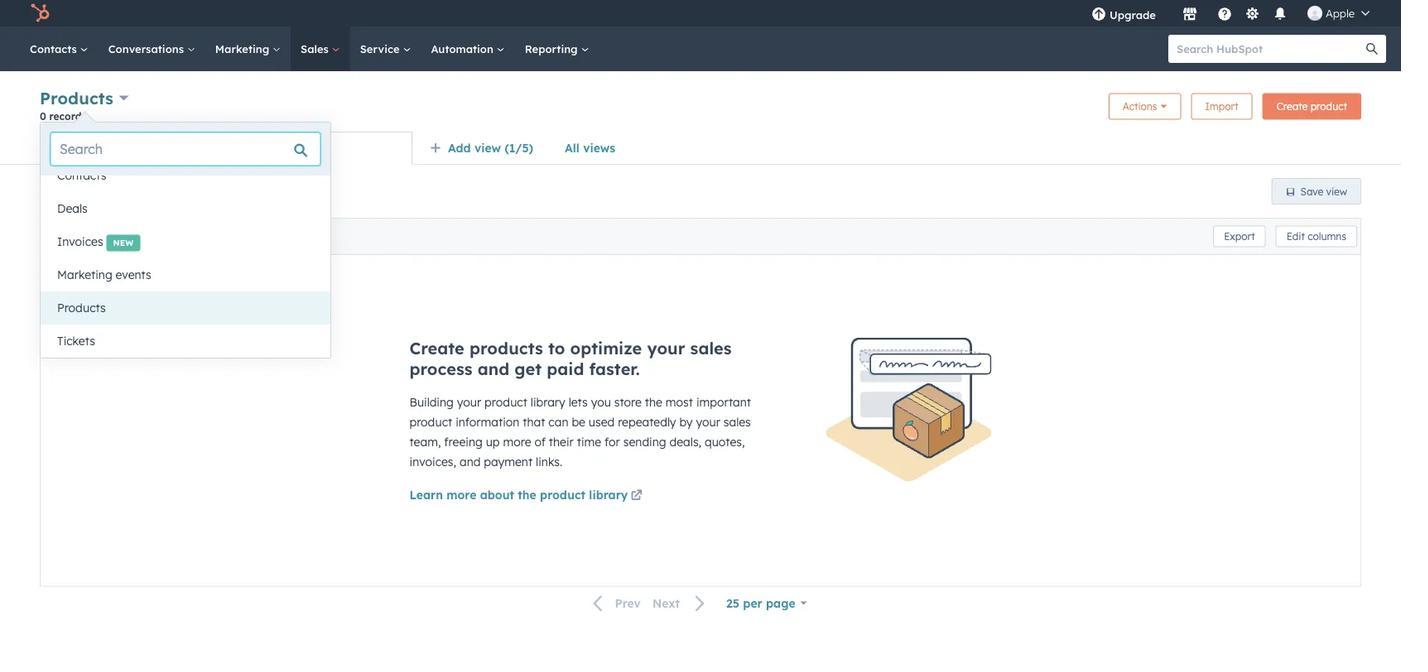 Task type: describe. For each thing, give the bounding box(es) containing it.
records for all records
[[69, 141, 110, 156]]

create for create product
[[1277, 100, 1309, 113]]

automation link
[[421, 27, 515, 71]]

search image
[[1367, 43, 1379, 55]]

learn
[[410, 488, 443, 503]]

events
[[116, 268, 151, 282]]

lets
[[569, 395, 588, 410]]

0 records
[[40, 110, 86, 122]]

reporting
[[525, 42, 581, 56]]

marketing events
[[57, 268, 151, 282]]

all views
[[565, 141, 616, 155]]

records for 0 records
[[49, 110, 86, 122]]

create date button
[[40, 175, 141, 208]]

view for save
[[1327, 185, 1348, 198]]

help image
[[1218, 7, 1233, 22]]

create date
[[51, 184, 119, 198]]

hubspot link
[[20, 3, 62, 23]]

views
[[583, 141, 616, 155]]

menu containing apple
[[1080, 0, 1382, 27]]

notifications button
[[1267, 0, 1295, 27]]

to
[[548, 338, 565, 359]]

most
[[666, 395, 693, 410]]

filters
[[240, 184, 274, 198]]

paid
[[547, 359, 585, 379]]

links.
[[536, 455, 563, 469]]

tickets button
[[41, 325, 331, 358]]

actions
[[1123, 100, 1158, 113]]

repeatedly
[[618, 415, 677, 430]]

(1/5)
[[505, 141, 534, 155]]

save
[[1301, 185, 1324, 198]]

next button
[[647, 593, 716, 615]]

products button
[[40, 86, 129, 110]]

product down building
[[410, 415, 453, 430]]

create products to optimize your sales process and get paid faster.
[[410, 338, 732, 379]]

products
[[470, 338, 543, 359]]

quotes,
[[705, 435, 745, 450]]

building
[[410, 395, 454, 410]]

all records button
[[40, 132, 413, 165]]

import button
[[1192, 93, 1253, 120]]

you
[[591, 395, 611, 410]]

sending
[[624, 435, 667, 450]]

and inside building your product library lets you store the most important product information that can be used repeatedly by your sales team, freeing up more of their time for sending deals, quotes, invoices, and payment links.
[[460, 455, 481, 469]]

notifications image
[[1274, 7, 1288, 22]]

products button
[[41, 292, 331, 325]]

upgrade image
[[1092, 7, 1107, 22]]

view for add
[[475, 141, 501, 155]]

store
[[615, 395, 642, 410]]

used
[[589, 415, 615, 430]]

Search search field
[[51, 133, 321, 166]]

(0)
[[277, 184, 294, 198]]

settings link
[[1243, 5, 1264, 22]]

important
[[697, 395, 752, 410]]

search button
[[1359, 35, 1387, 63]]

upgrade
[[1110, 8, 1157, 22]]

25
[[727, 596, 740, 611]]

actions button
[[1109, 93, 1182, 120]]

invoices
[[57, 234, 103, 249]]

prev
[[615, 596, 641, 611]]

of
[[535, 435, 546, 450]]

settings image
[[1246, 7, 1261, 22]]

add view (1/5) button
[[419, 132, 554, 165]]

edit columns button
[[1277, 226, 1358, 247]]

hubspot image
[[30, 3, 50, 23]]

service link
[[350, 27, 421, 71]]

pagination navigation
[[584, 593, 716, 615]]

all for all records
[[53, 141, 66, 156]]

edit columns
[[1287, 230, 1347, 243]]

page
[[766, 596, 796, 611]]

marketplaces image
[[1183, 7, 1198, 22]]

up
[[486, 435, 500, 450]]

2 vertical spatial your
[[696, 415, 721, 430]]

can
[[549, 415, 569, 430]]

invoices,
[[410, 455, 457, 469]]

apple button
[[1298, 0, 1380, 27]]

0 horizontal spatial your
[[457, 395, 482, 410]]

sales link
[[291, 27, 350, 71]]

and inside create products to optimize your sales process and get paid faster.
[[478, 359, 510, 379]]

marketing link
[[205, 27, 291, 71]]

products inside button
[[57, 301, 106, 315]]

their
[[549, 435, 574, 450]]

list box containing contacts
[[41, 159, 331, 358]]

for
[[605, 435, 620, 450]]

deals,
[[670, 435, 702, 450]]

Search HubSpot search field
[[1169, 35, 1372, 63]]

building your product library lets you store the most important product information that can be used repeatedly by your sales team, freeing up more of their time for sending deals, quotes, invoices, and payment links.
[[410, 395, 752, 469]]

apple
[[1327, 6, 1356, 20]]

conversations link
[[98, 27, 205, 71]]

link opens in a new window image
[[631, 491, 643, 503]]

contacts link
[[20, 27, 98, 71]]

sales inside building your product library lets you store the most important product information that can be used repeatedly by your sales team, freeing up more of their time for sending deals, quotes, invoices, and payment links.
[[724, 415, 751, 430]]



Task type: locate. For each thing, give the bounding box(es) containing it.
0 vertical spatial more
[[503, 435, 532, 450]]

0 vertical spatial records
[[49, 110, 86, 122]]

prev button
[[584, 593, 647, 615]]

service
[[360, 42, 403, 56]]

all for all views
[[565, 141, 580, 155]]

be
[[572, 415, 586, 430]]

product down search hubspot search field
[[1311, 100, 1348, 113]]

products up tickets
[[57, 301, 106, 315]]

1 vertical spatial the
[[518, 488, 537, 503]]

create product
[[1277, 100, 1348, 113]]

marketing for marketing
[[215, 42, 273, 56]]

more inside building your product library lets you store the most important product information that can be used repeatedly by your sales team, freeing up more of their time for sending deals, quotes, invoices, and payment links.
[[503, 435, 532, 450]]

1 vertical spatial create
[[51, 184, 89, 198]]

advanced
[[179, 184, 237, 198]]

reporting link
[[515, 27, 599, 71]]

optimize
[[570, 338, 642, 359]]

create up "deals"
[[51, 184, 89, 198]]

product down links.
[[540, 488, 586, 503]]

records right 0 at the left of the page
[[49, 110, 86, 122]]

1 vertical spatial marketing
[[57, 268, 112, 282]]

1 horizontal spatial the
[[645, 395, 663, 410]]

edit
[[1287, 230, 1306, 243]]

1 horizontal spatial create
[[410, 338, 465, 359]]

product up information
[[485, 395, 528, 410]]

1 horizontal spatial more
[[503, 435, 532, 450]]

25 per page button
[[716, 587, 818, 620]]

0 horizontal spatial the
[[518, 488, 537, 503]]

conversations
[[108, 42, 187, 56]]

Search name, description, or SKU search field
[[44, 222, 239, 251]]

save view button
[[1272, 178, 1362, 205]]

the up repeatedly
[[645, 395, 663, 410]]

information
[[456, 415, 520, 430]]

library up 'can'
[[531, 395, 566, 410]]

all down 0 records
[[53, 141, 66, 156]]

automation
[[431, 42, 497, 56]]

learn more about the product library link
[[410, 487, 646, 507]]

create for create date
[[51, 184, 89, 198]]

products
[[40, 88, 113, 109], [57, 301, 106, 315]]

marketing down invoices
[[57, 268, 112, 282]]

sales up quotes,
[[724, 415, 751, 430]]

sales up important
[[691, 338, 732, 359]]

contacts inside button
[[57, 168, 106, 183]]

product
[[1311, 100, 1348, 113], [485, 395, 528, 410], [410, 415, 453, 430], [540, 488, 586, 503]]

all inside 'link'
[[565, 141, 580, 155]]

list box
[[41, 159, 331, 358]]

all inside button
[[53, 141, 66, 156]]

bob builder image
[[1308, 6, 1323, 21]]

your right faster.
[[648, 338, 686, 359]]

help button
[[1211, 0, 1240, 27]]

marketing events button
[[41, 259, 331, 292]]

1 horizontal spatial library
[[589, 488, 628, 503]]

1 vertical spatial more
[[447, 488, 477, 503]]

time
[[577, 435, 602, 450]]

0 vertical spatial library
[[531, 395, 566, 410]]

per
[[743, 596, 763, 611]]

learn more about the product library
[[410, 488, 628, 503]]

deals button
[[41, 192, 331, 225]]

create down search hubspot search field
[[1277, 100, 1309, 113]]

get
[[515, 359, 542, 379]]

about
[[480, 488, 515, 503]]

all views link
[[554, 132, 627, 165]]

advanced filters (0) button
[[151, 175, 305, 208]]

0 horizontal spatial all
[[53, 141, 66, 156]]

product inside button
[[1311, 100, 1348, 113]]

add
[[448, 141, 471, 155]]

2 all from the left
[[53, 141, 66, 156]]

and down the freeing
[[460, 455, 481, 469]]

1 all from the left
[[565, 141, 580, 155]]

0 vertical spatial sales
[[691, 338, 732, 359]]

0 vertical spatial create
[[1277, 100, 1309, 113]]

records down 0 records
[[69, 141, 110, 156]]

0 horizontal spatial more
[[447, 488, 477, 503]]

menu item
[[1168, 0, 1172, 27]]

25 per page
[[727, 596, 796, 611]]

0 horizontal spatial marketing
[[57, 268, 112, 282]]

view inside popup button
[[475, 141, 501, 155]]

0 vertical spatial products
[[40, 88, 113, 109]]

library
[[531, 395, 566, 410], [589, 488, 628, 503]]

more up "payment"
[[503, 435, 532, 450]]

payment
[[484, 455, 533, 469]]

1 vertical spatial contacts
[[57, 168, 106, 183]]

library left link opens in a new window image
[[589, 488, 628, 503]]

your up information
[[457, 395, 482, 410]]

by
[[680, 415, 693, 430]]

1 vertical spatial sales
[[724, 415, 751, 430]]

0 vertical spatial marketing
[[215, 42, 273, 56]]

create inside popup button
[[51, 184, 89, 198]]

1 horizontal spatial view
[[1327, 185, 1348, 198]]

all records
[[53, 141, 110, 156]]

and left get in the left of the page
[[478, 359, 510, 379]]

0 vertical spatial the
[[645, 395, 663, 410]]

next
[[653, 596, 680, 611]]

0 vertical spatial and
[[478, 359, 510, 379]]

0
[[40, 110, 46, 122]]

create product button
[[1263, 93, 1362, 120]]

add view (1/5)
[[448, 141, 534, 155]]

all left views
[[565, 141, 580, 155]]

sales
[[301, 42, 332, 56]]

team,
[[410, 435, 441, 450]]

contacts button
[[41, 159, 331, 192]]

link opens in a new window image
[[631, 487, 643, 507]]

1 horizontal spatial your
[[648, 338, 686, 359]]

and
[[478, 359, 510, 379], [460, 455, 481, 469]]

1 vertical spatial products
[[57, 301, 106, 315]]

1 horizontal spatial all
[[565, 141, 580, 155]]

date
[[93, 184, 119, 198]]

view inside button
[[1327, 185, 1348, 198]]

create inside button
[[1277, 100, 1309, 113]]

view right the add
[[475, 141, 501, 155]]

1 vertical spatial view
[[1327, 185, 1348, 198]]

view right 'save'
[[1327, 185, 1348, 198]]

products inside popup button
[[40, 88, 113, 109]]

create inside create products to optimize your sales process and get paid faster.
[[410, 338, 465, 359]]

0 horizontal spatial library
[[531, 395, 566, 410]]

1 vertical spatial records
[[69, 141, 110, 156]]

import
[[1206, 100, 1239, 113]]

sales
[[691, 338, 732, 359], [724, 415, 751, 430]]

1 horizontal spatial marketing
[[215, 42, 273, 56]]

your inside create products to optimize your sales process and get paid faster.
[[648, 338, 686, 359]]

0 vertical spatial view
[[475, 141, 501, 155]]

your right by
[[696, 415, 721, 430]]

export
[[1225, 230, 1256, 243]]

products banner
[[40, 86, 1362, 132]]

contacts
[[30, 42, 80, 56], [57, 168, 106, 183]]

records inside all records button
[[69, 141, 110, 156]]

0 vertical spatial contacts
[[30, 42, 80, 56]]

menu
[[1080, 0, 1382, 27]]

the right about
[[518, 488, 537, 503]]

your
[[648, 338, 686, 359], [457, 395, 482, 410], [696, 415, 721, 430]]

process
[[410, 359, 473, 379]]

save view
[[1301, 185, 1348, 198]]

2 horizontal spatial create
[[1277, 100, 1309, 113]]

marketing inside button
[[57, 268, 112, 282]]

marketing for marketing events
[[57, 268, 112, 282]]

library inside building your product library lets you store the most important product information that can be used repeatedly by your sales team, freeing up more of their time for sending deals, quotes, invoices, and payment links.
[[531, 395, 566, 410]]

export button
[[1214, 226, 1267, 247]]

contacts down hubspot link
[[30, 42, 80, 56]]

create up building
[[410, 338, 465, 359]]

2 horizontal spatial your
[[696, 415, 721, 430]]

0 vertical spatial your
[[648, 338, 686, 359]]

more
[[503, 435, 532, 450], [447, 488, 477, 503]]

freeing
[[444, 435, 483, 450]]

create
[[1277, 100, 1309, 113], [51, 184, 89, 198], [410, 338, 465, 359]]

products up 0 records
[[40, 88, 113, 109]]

more right learn
[[447, 488, 477, 503]]

deals
[[57, 201, 88, 216]]

the
[[645, 395, 663, 410], [518, 488, 537, 503]]

1 vertical spatial library
[[589, 488, 628, 503]]

records inside "products" banner
[[49, 110, 86, 122]]

create for create products to optimize your sales process and get paid faster.
[[410, 338, 465, 359]]

columns
[[1308, 230, 1347, 243]]

marketing left sales
[[215, 42, 273, 56]]

1 vertical spatial and
[[460, 455, 481, 469]]

contacts up create date
[[57, 168, 106, 183]]

view
[[475, 141, 501, 155], [1327, 185, 1348, 198]]

1 vertical spatial your
[[457, 395, 482, 410]]

advanced filters (0)
[[179, 184, 294, 198]]

the inside building your product library lets you store the most important product information that can be used repeatedly by your sales team, freeing up more of their time for sending deals, quotes, invoices, and payment links.
[[645, 395, 663, 410]]

2 vertical spatial create
[[410, 338, 465, 359]]

0 horizontal spatial create
[[51, 184, 89, 198]]

sales inside create products to optimize your sales process and get paid faster.
[[691, 338, 732, 359]]

0 horizontal spatial view
[[475, 141, 501, 155]]



Task type: vqa. For each thing, say whether or not it's contained in the screenshot.
the top Products
yes



